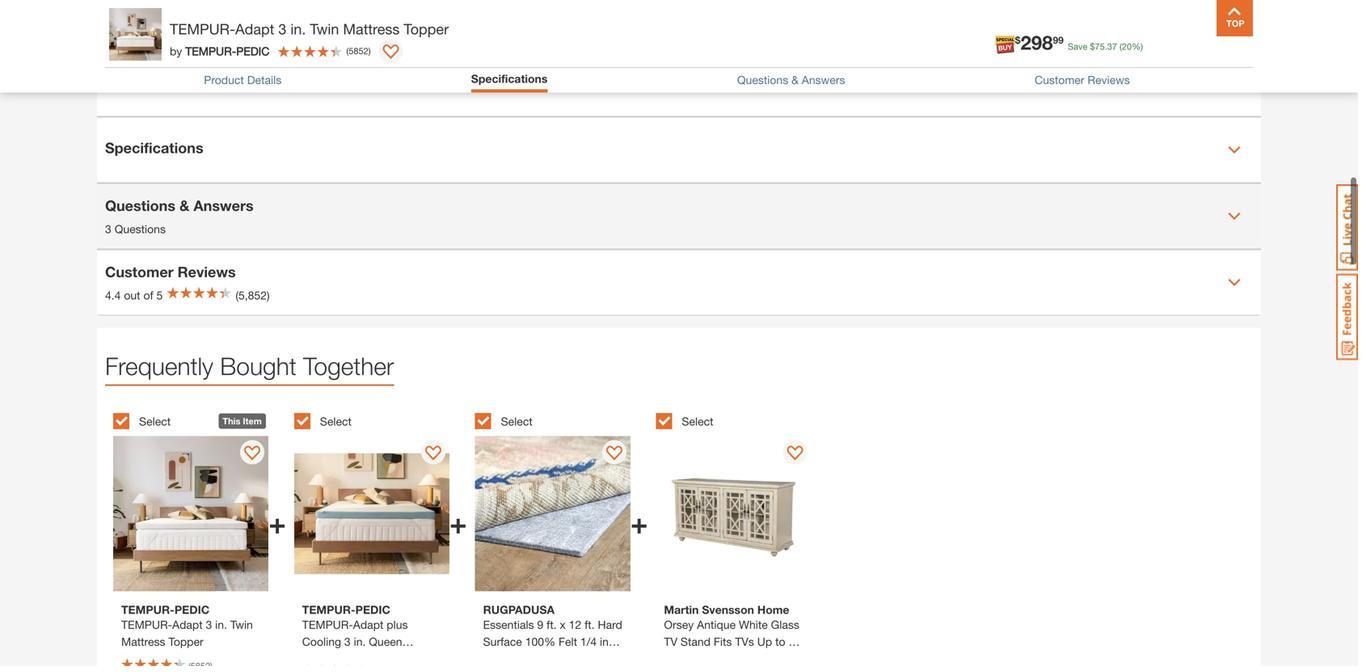 Task type: describe. For each thing, give the bounding box(es) containing it.
1 horizontal spatial 3
[[279, 20, 287, 38]]

felt
[[559, 636, 578, 649]]

4 / 4 group
[[656, 404, 829, 666]]

( 5852 )
[[347, 46, 371, 56]]

that
[[650, 22, 670, 35]]

designed
[[435, 22, 482, 35]]

3 inside the tempur-pedic tempur-adapt plus cooling 3 in. queen mattress topper
[[344, 636, 351, 649]]

tv
[[664, 636, 678, 649]]

rugpadusa essentials 9 ft. x 12 ft. hard surface 100% felt 1/4 in. thickness rug pad
[[483, 604, 623, 666]]

answers for questions & answers
[[802, 73, 846, 87]]

white
[[739, 619, 768, 632]]

5852
[[349, 46, 369, 56]]

by tempur-pedic
[[170, 44, 270, 58]]

down
[[741, 22, 769, 35]]

x
[[560, 619, 566, 632]]

save
[[1068, 41, 1088, 52]]

-
[[274, 22, 278, 35]]

cable
[[704, 653, 733, 666]]

10 year limited warranty - sleep worry free for a decade, designed for years of long-lasting comfort that won't let you down
[[150, 22, 769, 35]]

37
[[1108, 41, 1118, 52]]

select for 4 / 4 group
[[682, 415, 714, 428]]

decade,
[[391, 22, 432, 35]]

martin
[[664, 604, 699, 617]]

save $ 75 . 37 ( 20 %)
[[1068, 41, 1144, 52]]

stand
[[681, 636, 711, 649]]

1 ft. from the left
[[547, 619, 557, 632]]

3 / 4 group
[[475, 404, 648, 666]]

99
[[1053, 34, 1064, 46]]

click to redirect to view my cart page image
[[1212, 19, 1231, 39]]

details
[[247, 73, 282, 87]]

pedic inside the tempur-pedic tempur-adapt plus cooling 3 in. queen mattress topper
[[356, 604, 391, 617]]

mahwah
[[201, 31, 250, 47]]

75
[[1096, 41, 1105, 52]]

0 horizontal spatial reviews
[[178, 263, 236, 281]]

product
[[204, 73, 244, 87]]

questions & answers 3 questions
[[105, 197, 254, 236]]

worry
[[312, 22, 340, 35]]

home
[[758, 604, 790, 617]]

this item
[[223, 416, 262, 427]]

display image for 4 / 4 group
[[787, 446, 804, 462]]

limited
[[190, 22, 224, 35]]

mahwah 10pm
[[201, 31, 291, 47]]

1/4
[[581, 636, 597, 649]]

mattress inside the tempur-pedic tempur-adapt plus cooling 3 in. queen mattress topper
[[302, 653, 346, 666]]

0 vertical spatial pedic
[[236, 44, 270, 58]]

bought
[[220, 352, 297, 381]]

free
[[343, 22, 362, 35]]

2 for from the left
[[485, 22, 499, 35]]

frequently
[[105, 352, 213, 381]]

tempur-pedic tempur-adapt plus cooling 3 in. queen mattress topper
[[302, 604, 408, 666]]

fits
[[714, 636, 732, 649]]

2 ft. from the left
[[585, 619, 595, 632]]

+ for essentials 9 ft. x 12 ft. hard surface 100% felt 1/4 in. thickness rug pad image
[[631, 506, 648, 540]]

select for 2 / 4 group
[[320, 415, 352, 428]]

display image for 2 / 4 group
[[425, 446, 442, 462]]

tempur-adapt 3 in. twin mattress topper
[[170, 20, 449, 38]]

caret image for customer reviews
[[1229, 276, 1242, 289]]

year
[[165, 22, 187, 35]]

tempur-adapt plus cooling 3 in. queen mattress topper image
[[294, 437, 450, 592]]

pad
[[561, 653, 581, 666]]

item
[[243, 416, 262, 427]]

this
[[223, 416, 241, 427]]

rugpadusa
[[483, 604, 555, 617]]

in. inside the tempur-pedic tempur-adapt plus cooling 3 in. queen mattress topper
[[354, 636, 366, 649]]

glass
[[771, 619, 800, 632]]

298
[[1021, 31, 1053, 54]]

What can we help you find today? search field
[[418, 22, 862, 56]]

live chat image
[[1337, 184, 1359, 271]]

antique
[[697, 619, 736, 632]]

by
[[170, 44, 182, 58]]

tvs
[[735, 636, 755, 649]]

services
[[990, 42, 1040, 58]]

65
[[789, 636, 802, 649]]

lasting
[[571, 22, 604, 35]]

the home depot logo image
[[110, 13, 162, 65]]

$ inside $ 298 99
[[1016, 34, 1021, 46]]

thickness
[[483, 653, 534, 666]]

100%
[[526, 636, 556, 649]]

return policy link
[[150, 51, 217, 64]]

with
[[679, 653, 700, 666]]

0 horizontal spatial customer
[[105, 263, 174, 281]]

)
[[369, 46, 371, 56]]



Task type: locate. For each thing, give the bounding box(es) containing it.
surface
[[483, 636, 522, 649]]

1 select from the left
[[139, 415, 171, 428]]

0 vertical spatial &
[[792, 73, 799, 87]]

+ for the tempur-adapt plus cooling 3 in. queen mattress topper image on the left bottom
[[450, 506, 467, 540]]

0 horizontal spatial of
[[144, 289, 153, 302]]

1 horizontal spatial customer reviews
[[1035, 73, 1131, 87]]

0 horizontal spatial adapt
[[235, 20, 274, 38]]

1 horizontal spatial adapt
[[353, 619, 384, 632]]

customer down save
[[1035, 73, 1085, 87]]

1 horizontal spatial answers
[[802, 73, 846, 87]]

mattress up )
[[343, 20, 400, 38]]

in. down tv
[[664, 653, 676, 666]]

+ inside 2 / 4 group
[[450, 506, 467, 540]]

ft. right 12
[[585, 619, 595, 632]]

answers for questions & answers 3 questions
[[194, 197, 254, 215]]

0 horizontal spatial &
[[180, 197, 190, 215]]

0 horizontal spatial topper
[[350, 653, 385, 666]]

select for 1 / 4 group
[[139, 415, 171, 428]]

adapt
[[235, 20, 274, 38], [353, 619, 384, 632]]

0 horizontal spatial answers
[[194, 197, 254, 215]]

comfort
[[608, 22, 647, 35]]

0 vertical spatial answers
[[802, 73, 846, 87]]

select for 3 / 4 group
[[501, 415, 533, 428]]

.
[[1105, 41, 1108, 52]]

0 horizontal spatial ft.
[[547, 619, 557, 632]]

caret image for questions & answers
[[1229, 210, 1242, 223]]

1 horizontal spatial pedic
[[356, 604, 391, 617]]

1 horizontal spatial topper
[[404, 20, 449, 38]]

orsey
[[664, 619, 694, 632]]

0 horizontal spatial $
[[1016, 34, 1021, 46]]

questions & answers
[[738, 73, 846, 87]]

0 horizontal spatial (
[[347, 46, 349, 56]]

essentials 9 ft. x 12 ft. hard surface 100% felt 1/4 in. thickness rug pad image
[[475, 437, 631, 592]]

10
[[150, 22, 162, 35]]

0 vertical spatial of
[[532, 22, 542, 35]]

customer reviews
[[1035, 73, 1131, 87], [105, 263, 236, 281]]

07430
[[352, 31, 388, 47]]

of
[[532, 22, 542, 35], [144, 289, 153, 302]]

0 vertical spatial customer
[[1035, 73, 1085, 87]]

ft.
[[547, 619, 557, 632], [585, 619, 595, 632]]

%)
[[1132, 41, 1144, 52]]

pedic
[[236, 44, 270, 58], [356, 604, 391, 617]]

cooling
[[302, 636, 341, 649]]

0 vertical spatial mattress
[[343, 20, 400, 38]]

1 vertical spatial specifications
[[105, 139, 204, 157]]

1 vertical spatial customer
[[105, 263, 174, 281]]

management
[[736, 653, 803, 666]]

diy button
[[1060, 19, 1112, 58]]

12
[[569, 619, 582, 632]]

won't
[[673, 22, 701, 35]]

4 select from the left
[[682, 415, 714, 428]]

reviews up (5,852)
[[178, 263, 236, 281]]

out
[[124, 289, 140, 302]]

1 horizontal spatial customer
[[1035, 73, 1085, 87]]

topper down queen
[[350, 653, 385, 666]]

answers
[[802, 73, 846, 87], [194, 197, 254, 215]]

+ inside 3 / 4 group
[[631, 506, 648, 540]]

select inside 1 / 4 group
[[139, 415, 171, 428]]

0 vertical spatial topper
[[404, 20, 449, 38]]

return policy
[[150, 51, 217, 64]]

for left a
[[365, 22, 379, 35]]

essentials
[[483, 619, 534, 632]]

years
[[502, 22, 529, 35]]

questions for questions & answers 3 questions
[[105, 197, 176, 215]]

3 up the 4.4
[[105, 223, 111, 236]]

( right 37
[[1120, 41, 1123, 52]]

1 + from the left
[[269, 506, 286, 540]]

1 horizontal spatial +
[[450, 506, 467, 540]]

in.
[[291, 20, 306, 38], [354, 636, 366, 649], [600, 636, 612, 649], [664, 653, 676, 666]]

3 right -
[[279, 20, 287, 38]]

you
[[719, 22, 738, 35]]

1 horizontal spatial reviews
[[1088, 73, 1131, 87]]

1 horizontal spatial ft.
[[585, 619, 595, 632]]

plus
[[387, 619, 408, 632]]

1 vertical spatial questions
[[105, 197, 176, 215]]

1 / 4 group
[[113, 404, 286, 666]]

product image image
[[109, 8, 162, 61]]

sleep
[[281, 22, 308, 35]]

to
[[776, 636, 786, 649]]

1 vertical spatial reviews
[[178, 263, 236, 281]]

1 vertical spatial adapt
[[353, 619, 384, 632]]

0 vertical spatial caret image
[[1229, 210, 1242, 223]]

customer up 4.4 out of 5 at the left top of the page
[[105, 263, 174, 281]]

product details
[[204, 73, 282, 87]]

1 vertical spatial caret image
[[1229, 276, 1242, 289]]

0 horizontal spatial for
[[365, 22, 379, 35]]

0 horizontal spatial pedic
[[236, 44, 270, 58]]

frequently bought together
[[105, 352, 394, 381]]

1 vertical spatial answers
[[194, 197, 254, 215]]

in. right -
[[291, 20, 306, 38]]

queen
[[369, 636, 402, 649]]

1 horizontal spatial of
[[532, 22, 542, 35]]

2 + from the left
[[450, 506, 467, 540]]

select inside 3 / 4 group
[[501, 415, 533, 428]]

0 vertical spatial 3
[[279, 20, 287, 38]]

customer reviews button
[[1035, 73, 1131, 87], [1035, 73, 1131, 87]]

2 horizontal spatial 3
[[344, 636, 351, 649]]

policy
[[187, 51, 217, 64]]

1 vertical spatial topper
[[350, 653, 385, 666]]

orsey antique white glass tv stand fits tvs up to 65 in. with cable management image
[[656, 437, 812, 592]]

( left )
[[347, 46, 349, 56]]

mattress down cooling
[[302, 653, 346, 666]]

top button
[[1217, 0, 1254, 36]]

let
[[704, 22, 716, 35]]

2 select from the left
[[320, 415, 352, 428]]

$ 298 99
[[1016, 31, 1064, 54]]

2 caret image from the top
[[1229, 276, 1242, 289]]

specifications down "years"
[[471, 72, 548, 85]]

questions for questions & answers
[[738, 73, 789, 87]]

twin
[[310, 20, 339, 38]]

in. inside martin svensson home orsey antique white glass tv stand fits tvs up to 65 in. with cable management
[[664, 653, 676, 666]]

of left the long-
[[532, 22, 542, 35]]

& inside questions & answers 3 questions
[[180, 197, 190, 215]]

& for questions & answers
[[792, 73, 799, 87]]

mattress
[[343, 20, 400, 38], [302, 653, 346, 666]]

display image for 3 / 4 group
[[606, 446, 623, 462]]

warranty
[[227, 22, 271, 35]]

2 / 4 group
[[294, 404, 467, 666]]

1 vertical spatial pedic
[[356, 604, 391, 617]]

0 horizontal spatial customer reviews
[[105, 263, 236, 281]]

caret image
[[1229, 144, 1242, 157]]

for left "years"
[[485, 22, 499, 35]]

3 + from the left
[[631, 506, 648, 540]]

0 horizontal spatial +
[[269, 506, 286, 540]]

up
[[758, 636, 773, 649]]

in. right 1/4
[[600, 636, 612, 649]]

caret image
[[1229, 210, 1242, 223], [1229, 276, 1242, 289]]

services button
[[989, 19, 1041, 58]]

3 select from the left
[[501, 415, 533, 428]]

1 horizontal spatial specifications
[[471, 72, 548, 85]]

0 horizontal spatial specifications
[[105, 139, 204, 157]]

together
[[303, 352, 394, 381]]

martin svensson home orsey antique white glass tv stand fits tvs up to 65 in. with cable management
[[664, 604, 803, 666]]

0 horizontal spatial 3
[[105, 223, 111, 236]]

1 vertical spatial &
[[180, 197, 190, 215]]

tempur-
[[170, 20, 235, 38], [185, 44, 236, 58], [302, 604, 356, 617], [302, 619, 353, 632]]

1 horizontal spatial $
[[1091, 41, 1096, 52]]

customer reviews down diy
[[1035, 73, 1131, 87]]

0 vertical spatial adapt
[[235, 20, 274, 38]]

select inside 4 / 4 group
[[682, 415, 714, 428]]

$
[[1016, 34, 1021, 46], [1091, 41, 1096, 52]]

10pm
[[256, 31, 291, 47]]

3 inside questions & answers 3 questions
[[105, 223, 111, 236]]

3 right cooling
[[344, 636, 351, 649]]

display image inside 1 / 4 group
[[244, 446, 261, 462]]

1 caret image from the top
[[1229, 210, 1242, 223]]

in. left queen
[[354, 636, 366, 649]]

diy
[[1076, 42, 1097, 58]]

+ inside 1 / 4 group
[[269, 506, 286, 540]]

$ left .
[[1091, 41, 1096, 52]]

4.4
[[105, 289, 121, 302]]

1 for from the left
[[365, 22, 379, 35]]

1 horizontal spatial (
[[1120, 41, 1123, 52]]

adapt inside the tempur-pedic tempur-adapt plus cooling 3 in. queen mattress topper
[[353, 619, 384, 632]]

for
[[365, 22, 379, 35], [485, 22, 499, 35]]

1 vertical spatial mattress
[[302, 653, 346, 666]]

topper inside the tempur-pedic tempur-adapt plus cooling 3 in. queen mattress topper
[[350, 653, 385, 666]]

customer reviews up 5
[[105, 263, 236, 281]]

5
[[157, 289, 163, 302]]

specifications
[[471, 72, 548, 85], [105, 139, 204, 157]]

feedback link image
[[1337, 273, 1359, 361]]

return
[[150, 51, 184, 64]]

1 vertical spatial of
[[144, 289, 153, 302]]

display image
[[383, 44, 399, 61], [244, 446, 261, 462], [425, 446, 442, 462], [606, 446, 623, 462], [787, 446, 804, 462]]

topper
[[404, 20, 449, 38], [350, 653, 385, 666]]

of left 5
[[144, 289, 153, 302]]

in. inside rugpadusa essentials 9 ft. x 12 ft. hard surface 100% felt 1/4 in. thickness rug pad
[[600, 636, 612, 649]]

2 vertical spatial 3
[[344, 636, 351, 649]]

07430 button
[[332, 31, 388, 47]]

1 vertical spatial customer reviews
[[105, 263, 236, 281]]

4.4 out of 5
[[105, 289, 163, 302]]

questions & answers button
[[738, 73, 846, 87], [738, 73, 846, 87]]

pedic down warranty
[[236, 44, 270, 58]]

hard
[[598, 619, 623, 632]]

(5,852)
[[236, 289, 270, 302]]

0 vertical spatial reviews
[[1088, 73, 1131, 87]]

topper right a
[[404, 20, 449, 38]]

answers inside questions & answers 3 questions
[[194, 197, 254, 215]]

0 vertical spatial specifications
[[471, 72, 548, 85]]

ft. left x
[[547, 619, 557, 632]]

1 horizontal spatial &
[[792, 73, 799, 87]]

$ left 99
[[1016, 34, 1021, 46]]

0 vertical spatial customer reviews
[[1035, 73, 1131, 87]]

0 vertical spatial questions
[[738, 73, 789, 87]]

1 horizontal spatial for
[[485, 22, 499, 35]]

20
[[1123, 41, 1132, 52]]

specifications up questions & answers 3 questions
[[105, 139, 204, 157]]

3
[[279, 20, 287, 38], [105, 223, 111, 236], [344, 636, 351, 649]]

2 vertical spatial questions
[[115, 223, 166, 236]]

& for questions & answers 3 questions
[[180, 197, 190, 215]]

+
[[269, 506, 286, 540], [450, 506, 467, 540], [631, 506, 648, 540]]

a
[[382, 22, 388, 35]]

9
[[537, 619, 544, 632]]

1 vertical spatial 3
[[105, 223, 111, 236]]

2 horizontal spatial +
[[631, 506, 648, 540]]

customer
[[1035, 73, 1085, 87], [105, 263, 174, 281]]

select inside 2 / 4 group
[[320, 415, 352, 428]]

reviews down .
[[1088, 73, 1131, 87]]

reviews
[[1088, 73, 1131, 87], [178, 263, 236, 281]]

rug
[[537, 653, 558, 666]]

pedic up plus
[[356, 604, 391, 617]]



Task type: vqa. For each thing, say whether or not it's contained in the screenshot.
Furniture at the left bottom
no



